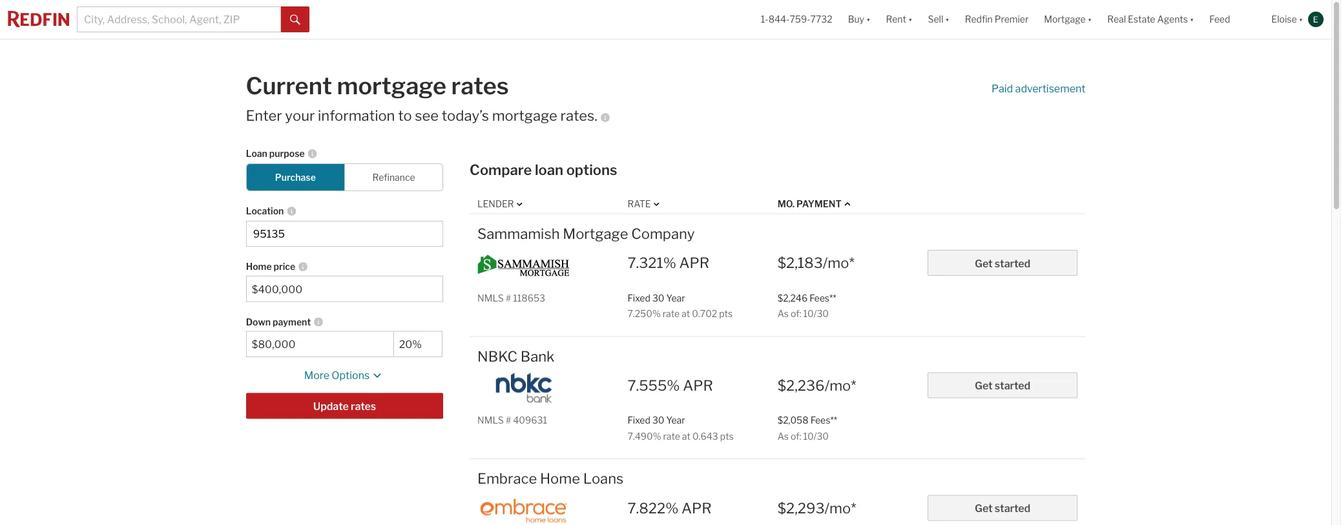 Task type: vqa. For each thing, say whether or not it's contained in the screenshot.
us related to Find us
no



Task type: locate. For each thing, give the bounding box(es) containing it.
down
[[246, 317, 271, 328]]

0 vertical spatial fees**
[[810, 293, 837, 304]]

at for 7.321
[[682, 308, 690, 319]]

1 fixed from the top
[[628, 293, 651, 304]]

get for $2,183 /mo*
[[975, 257, 993, 270]]

10/30
[[804, 308, 829, 319], [804, 431, 829, 442]]

0.702
[[692, 308, 717, 319]]

1 vertical spatial of:
[[791, 431, 802, 442]]

2 started from the top
[[995, 380, 1031, 392]]

get started for $2,183 /mo*
[[975, 257, 1031, 270]]

at left 0.702
[[682, 308, 690, 319]]

2 vertical spatial get
[[975, 502, 993, 515]]

pts for 7.321 % apr
[[719, 308, 733, 319]]

1 get started from the top
[[975, 257, 1031, 270]]

1 vertical spatial 10/30
[[804, 431, 829, 442]]

your
[[285, 107, 315, 124]]

City, Address, School, Agent, ZIP search field
[[77, 6, 281, 32]]

$2,246 fees** as of: 10/30
[[778, 293, 837, 319]]

0 vertical spatial get started
[[975, 257, 1031, 270]]

current mortgage rates
[[246, 72, 509, 100]]

at
[[682, 308, 690, 319], [682, 431, 691, 442]]

apr for 7.321 % apr
[[680, 254, 710, 272]]

2 down payment text field from the left
[[399, 338, 437, 351]]

1 30 from the top
[[653, 293, 665, 304]]

$2,058 fees** as of: 10/30
[[778, 415, 838, 442]]

mortgage left real
[[1045, 14, 1086, 25]]

mortgage ▾ button
[[1045, 0, 1092, 39]]

apr up fixed 30 year 7.490 % rate at 0.643 pts
[[683, 377, 713, 394]]

0 vertical spatial 30
[[653, 293, 665, 304]]

rate right 7.250
[[663, 308, 680, 319]]

sell ▾ button
[[921, 0, 958, 39]]

current
[[246, 72, 332, 100]]

0 vertical spatial mortgage
[[1045, 14, 1086, 25]]

mortgage up to
[[337, 72, 447, 100]]

4 ▾ from the left
[[1088, 14, 1092, 25]]

0 horizontal spatial home
[[246, 261, 272, 272]]

1 started from the top
[[995, 257, 1031, 270]]

▾ left real
[[1088, 14, 1092, 25]]

▾ right agents
[[1190, 14, 1195, 25]]

1 horizontal spatial down payment text field
[[399, 338, 437, 351]]

30 up 7.490
[[653, 415, 665, 426]]

1 vertical spatial fixed
[[628, 415, 651, 426]]

30 inside fixed 30 year 7.490 % rate at 0.643 pts
[[653, 415, 665, 426]]

1 vertical spatial rate
[[663, 431, 680, 442]]

rate inside fixed 30 year 7.490 % rate at 0.643 pts
[[663, 431, 680, 442]]

at left the 0.643
[[682, 431, 691, 442]]

2 vertical spatial started
[[995, 502, 1031, 515]]

▾ for eloise ▾
[[1299, 14, 1304, 25]]

1 vertical spatial year
[[667, 415, 685, 426]]

1 year from the top
[[667, 293, 685, 304]]

%
[[664, 254, 677, 272], [653, 308, 661, 319], [667, 377, 680, 394], [653, 431, 661, 442], [666, 499, 679, 517]]

0 horizontal spatial rates
[[351, 400, 376, 413]]

of: for $2,183
[[791, 308, 802, 319]]

payment
[[797, 199, 842, 210]]

fees** right $2,058
[[811, 415, 838, 426]]

pts
[[719, 308, 733, 319], [720, 431, 734, 442]]

2 # from the top
[[506, 415, 511, 426]]

real estate agents ▾ link
[[1108, 0, 1195, 39]]

1 vertical spatial mortgage
[[492, 107, 558, 124]]

2 vertical spatial get started
[[975, 502, 1031, 515]]

1 horizontal spatial home
[[540, 470, 580, 488]]

1 of: from the top
[[791, 308, 802, 319]]

information
[[318, 107, 395, 124]]

mortgage down rate
[[563, 225, 628, 242]]

as inside "$2,246 fees** as of: 10/30"
[[778, 308, 789, 319]]

3 ▾ from the left
[[946, 14, 950, 25]]

0 vertical spatial rates
[[451, 72, 509, 100]]

$2,293
[[778, 499, 825, 517]]

as
[[778, 308, 789, 319], [778, 431, 789, 442]]

1 vertical spatial mortgage
[[563, 225, 628, 242]]

30 for 7.555
[[653, 415, 665, 426]]

mo. payment button
[[778, 198, 854, 210]]

year inside fixed 30 year 7.490 % rate at 0.643 pts
[[667, 415, 685, 426]]

1-844-759-7732
[[761, 14, 833, 25]]

0 horizontal spatial mortgage
[[563, 225, 628, 242]]

2 vertical spatial /mo*
[[825, 499, 857, 517]]

2 get from the top
[[975, 380, 993, 392]]

1 vertical spatial started
[[995, 380, 1031, 392]]

fees** right $2,246
[[810, 293, 837, 304]]

of:
[[791, 308, 802, 319], [791, 431, 802, 442]]

premier
[[995, 14, 1029, 25]]

of: for $2,236
[[791, 431, 802, 442]]

fixed
[[628, 293, 651, 304], [628, 415, 651, 426]]

0 vertical spatial get
[[975, 257, 993, 270]]

1-844-759-7732 link
[[761, 14, 833, 25]]

2 10/30 from the top
[[804, 431, 829, 442]]

0 vertical spatial get started button
[[928, 250, 1078, 276]]

1 horizontal spatial mortgage
[[492, 107, 558, 124]]

as inside $2,058 fees** as of: 10/30
[[778, 431, 789, 442]]

home left loans
[[540, 470, 580, 488]]

nmls
[[478, 293, 504, 304], [478, 415, 504, 426]]

0 vertical spatial apr
[[680, 254, 710, 272]]

fixed up 7.250
[[628, 293, 651, 304]]

3 get started from the top
[[975, 502, 1031, 515]]

of: down $2,246
[[791, 308, 802, 319]]

1 vertical spatial get started
[[975, 380, 1031, 392]]

nmls # 118653
[[478, 293, 545, 304]]

year for 7.555
[[667, 415, 685, 426]]

rates
[[451, 72, 509, 100], [351, 400, 376, 413]]

rates up today's
[[451, 72, 509, 100]]

sell ▾ button
[[928, 0, 950, 39]]

fixed up 7.490
[[628, 415, 651, 426]]

pts for 7.555 % apr
[[720, 431, 734, 442]]

1 10/30 from the top
[[804, 308, 829, 319]]

pts inside 'fixed 30 year 7.250 % rate at 0.702 pts'
[[719, 308, 733, 319]]

30 up 7.250
[[653, 293, 665, 304]]

2 of: from the top
[[791, 431, 802, 442]]

at inside 'fixed 30 year 7.250 % rate at 0.702 pts'
[[682, 308, 690, 319]]

pts right 0.702
[[719, 308, 733, 319]]

0 vertical spatial year
[[667, 293, 685, 304]]

0 horizontal spatial mortgage
[[337, 72, 447, 100]]

1 vertical spatial pts
[[720, 431, 734, 442]]

30
[[653, 293, 665, 304], [653, 415, 665, 426]]

1 vertical spatial as
[[778, 431, 789, 442]]

# left 409631
[[506, 415, 511, 426]]

eloise
[[1272, 14, 1297, 25]]

0 vertical spatial nmls
[[478, 293, 504, 304]]

7.321
[[628, 254, 664, 272]]

fees** inside $2,058 fees** as of: 10/30
[[811, 415, 838, 426]]

as down $2,058
[[778, 431, 789, 442]]

fixed inside 'fixed 30 year 7.250 % rate at 0.702 pts'
[[628, 293, 651, 304]]

1 get started button from the top
[[928, 250, 1078, 276]]

$2,246
[[778, 293, 808, 304]]

more
[[304, 369, 330, 382]]

2 at from the top
[[682, 431, 691, 442]]

0 vertical spatial pts
[[719, 308, 733, 319]]

real estate agents ▾
[[1108, 14, 1195, 25]]

fixed inside fixed 30 year 7.490 % rate at 0.643 pts
[[628, 415, 651, 426]]

7.822
[[628, 499, 666, 517]]

refinance
[[373, 172, 415, 183]]

apr right "7.822"
[[682, 499, 712, 517]]

1 vertical spatial at
[[682, 431, 691, 442]]

1 vertical spatial apr
[[683, 377, 713, 394]]

1 get from the top
[[975, 257, 993, 270]]

of: down $2,058
[[791, 431, 802, 442]]

1 vertical spatial #
[[506, 415, 511, 426]]

2 30 from the top
[[653, 415, 665, 426]]

1 vertical spatial nmls
[[478, 415, 504, 426]]

1 ▾ from the left
[[867, 14, 871, 25]]

1 nmls from the top
[[478, 293, 504, 304]]

apr down company
[[680, 254, 710, 272]]

6 ▾ from the left
[[1299, 14, 1304, 25]]

▾ for mortgage ▾
[[1088, 14, 1092, 25]]

redfin premier
[[965, 14, 1029, 25]]

Down payment text field
[[252, 338, 388, 351], [399, 338, 437, 351]]

buy ▾
[[848, 14, 871, 25]]

Home price text field
[[252, 283, 438, 296]]

0 vertical spatial mortgage
[[337, 72, 447, 100]]

1 vertical spatial get started button
[[928, 373, 1078, 398]]

apr for 7.822 % apr
[[682, 499, 712, 517]]

1 at from the top
[[682, 308, 690, 319]]

rates inside button
[[351, 400, 376, 413]]

rate right 7.490
[[663, 431, 680, 442]]

10/30 for $2,236
[[804, 431, 829, 442]]

0 vertical spatial rate
[[663, 308, 680, 319]]

get
[[975, 257, 993, 270], [975, 380, 993, 392], [975, 502, 993, 515]]

year down 7.321 % apr
[[667, 293, 685, 304]]

0 vertical spatial as
[[778, 308, 789, 319]]

as down $2,246
[[778, 308, 789, 319]]

▾ right "rent"
[[909, 14, 913, 25]]

▾
[[867, 14, 871, 25], [909, 14, 913, 25], [946, 14, 950, 25], [1088, 14, 1092, 25], [1190, 14, 1195, 25], [1299, 14, 1304, 25]]

1 vertical spatial fees**
[[811, 415, 838, 426]]

of: inside "$2,246 fees** as of: 10/30"
[[791, 308, 802, 319]]

get started
[[975, 257, 1031, 270], [975, 380, 1031, 392], [975, 502, 1031, 515]]

2 year from the top
[[667, 415, 685, 426]]

fees**
[[810, 293, 837, 304], [811, 415, 838, 426]]

0 horizontal spatial down payment text field
[[252, 338, 388, 351]]

mo.
[[778, 199, 795, 210]]

year down 7.555 % apr
[[667, 415, 685, 426]]

10/30 down $2,246
[[804, 308, 829, 319]]

1 as from the top
[[778, 308, 789, 319]]

at inside fixed 30 year 7.490 % rate at 0.643 pts
[[682, 431, 691, 442]]

compare
[[470, 161, 532, 178]]

today's
[[442, 107, 489, 124]]

% for 7.822
[[666, 499, 679, 517]]

option group
[[246, 163, 443, 191]]

844-
[[769, 14, 790, 25]]

2 as from the top
[[778, 431, 789, 442]]

nmls left 118653
[[478, 293, 504, 304]]

of: inside $2,058 fees** as of: 10/30
[[791, 431, 802, 442]]

fixed for 7.555
[[628, 415, 651, 426]]

1 vertical spatial /mo*
[[825, 377, 857, 394]]

home price
[[246, 261, 295, 272]]

get for $2,236 /mo*
[[975, 380, 993, 392]]

nmls left 409631
[[478, 415, 504, 426]]

2 get started from the top
[[975, 380, 1031, 392]]

agents
[[1158, 14, 1188, 25]]

rate button
[[628, 198, 663, 210]]

see
[[415, 107, 439, 124]]

0 vertical spatial fixed
[[628, 293, 651, 304]]

30 inside 'fixed 30 year 7.250 % rate at 0.702 pts'
[[653, 293, 665, 304]]

▾ left user photo
[[1299, 14, 1304, 25]]

pts right the 0.643
[[720, 431, 734, 442]]

rate
[[663, 308, 680, 319], [663, 431, 680, 442]]

#
[[506, 293, 511, 304], [506, 415, 511, 426]]

loan
[[246, 148, 268, 159]]

mortgage left rates. on the top left of page
[[492, 107, 558, 124]]

2 ▾ from the left
[[909, 14, 913, 25]]

mortgage
[[337, 72, 447, 100], [492, 107, 558, 124]]

location
[[246, 206, 284, 217]]

10/30 inside "$2,246 fees** as of: 10/30"
[[804, 308, 829, 319]]

/mo* for $2,183
[[823, 254, 855, 272]]

loan
[[535, 161, 564, 178]]

0 vertical spatial at
[[682, 308, 690, 319]]

1 vertical spatial 30
[[653, 415, 665, 426]]

0 vertical spatial home
[[246, 261, 272, 272]]

/mo*
[[823, 254, 855, 272], [825, 377, 857, 394], [825, 499, 857, 517]]

buy ▾ button
[[848, 0, 871, 39]]

State, City, County, ZIP search field
[[246, 221, 443, 247]]

year
[[667, 293, 685, 304], [667, 415, 685, 426]]

update
[[313, 400, 349, 413]]

2 vertical spatial apr
[[682, 499, 712, 517]]

lender
[[478, 199, 514, 210]]

home
[[246, 261, 272, 272], [540, 470, 580, 488]]

10/30 down $2,058
[[804, 431, 829, 442]]

3 get started button from the top
[[928, 495, 1078, 521]]

▾ right sell
[[946, 14, 950, 25]]

compare loan options
[[470, 161, 618, 178]]

enter your information to see today's mortgage rates.
[[246, 107, 598, 124]]

2 nmls from the top
[[478, 415, 504, 426]]

0 vertical spatial /mo*
[[823, 254, 855, 272]]

sammamish mortgage company
[[478, 225, 695, 242]]

0 vertical spatial 10/30
[[804, 308, 829, 319]]

2 get started button from the top
[[928, 373, 1078, 398]]

home left price
[[246, 261, 272, 272]]

1 # from the top
[[506, 293, 511, 304]]

year inside 'fixed 30 year 7.250 % rate at 0.702 pts'
[[667, 293, 685, 304]]

embrace home loans
[[478, 470, 624, 488]]

fees** inside "$2,246 fees** as of: 10/30"
[[810, 293, 837, 304]]

pts inside fixed 30 year 7.490 % rate at 0.643 pts
[[720, 431, 734, 442]]

rate
[[628, 199, 651, 210]]

10/30 inside $2,058 fees** as of: 10/30
[[804, 431, 829, 442]]

2 vertical spatial get started button
[[928, 495, 1078, 521]]

1 vertical spatial rates
[[351, 400, 376, 413]]

# left 118653
[[506, 293, 511, 304]]

started for $2,183 /mo*
[[995, 257, 1031, 270]]

% inside fixed 30 year 7.490 % rate at 0.643 pts
[[653, 431, 661, 442]]

0 vertical spatial started
[[995, 257, 1031, 270]]

0 vertical spatial of:
[[791, 308, 802, 319]]

1 horizontal spatial mortgage
[[1045, 14, 1086, 25]]

rate inside 'fixed 30 year 7.250 % rate at 0.702 pts'
[[663, 308, 680, 319]]

rates right update
[[351, 400, 376, 413]]

▾ right buy
[[867, 14, 871, 25]]

2 fixed from the top
[[628, 415, 651, 426]]

1-
[[761, 14, 769, 25]]

0 vertical spatial #
[[506, 293, 511, 304]]

1 horizontal spatial rates
[[451, 72, 509, 100]]

% for 7.321
[[664, 254, 677, 272]]

1 vertical spatial get
[[975, 380, 993, 392]]



Task type: describe. For each thing, give the bounding box(es) containing it.
get started button for $2,236 /mo*
[[928, 373, 1078, 398]]

5 ▾ from the left
[[1190, 14, 1195, 25]]

apr for 7.555 % apr
[[683, 377, 713, 394]]

3 started from the top
[[995, 502, 1031, 515]]

loan purpose
[[246, 148, 305, 159]]

bank
[[521, 348, 555, 365]]

paid advertisement button
[[992, 82, 1086, 96]]

1 down payment text field from the left
[[252, 338, 388, 351]]

rent ▾ button
[[886, 0, 913, 39]]

# for nbkc
[[506, 415, 511, 426]]

update rates button
[[246, 393, 443, 419]]

paid
[[992, 82, 1013, 95]]

759-
[[790, 14, 811, 25]]

nbkc bank
[[478, 348, 555, 365]]

started for $2,236 /mo*
[[995, 380, 1031, 392]]

7.321 % apr
[[628, 254, 710, 272]]

/mo* for $2,293
[[825, 499, 857, 517]]

as for $2,183
[[778, 308, 789, 319]]

% for 7.555
[[667, 377, 680, 394]]

rent ▾ button
[[879, 0, 921, 39]]

7.822 % apr
[[628, 499, 712, 517]]

get started for $2,236 /mo*
[[975, 380, 1031, 392]]

Refinance radio
[[344, 163, 443, 191]]

fixed for 7.321
[[628, 293, 651, 304]]

30 for 7.321
[[653, 293, 665, 304]]

redfin premier button
[[958, 0, 1037, 39]]

7.555 % apr
[[628, 377, 713, 394]]

7732
[[811, 14, 833, 25]]

as for $2,236
[[778, 431, 789, 442]]

$2,293 /mo*
[[778, 499, 857, 517]]

nmls # 409631
[[478, 415, 547, 426]]

% inside 'fixed 30 year 7.250 % rate at 0.702 pts'
[[653, 308, 661, 319]]

rate for 7.555
[[663, 431, 680, 442]]

mo. payment
[[778, 199, 842, 210]]

fees** for $2,236
[[811, 415, 838, 426]]

rate for 7.321
[[663, 308, 680, 319]]

price
[[274, 261, 295, 272]]

to
[[398, 107, 412, 124]]

nmls for sammamish mortgage company
[[478, 293, 504, 304]]

nmls for nbkc bank
[[478, 415, 504, 426]]

estate
[[1128, 14, 1156, 25]]

down payment
[[246, 317, 311, 328]]

▾ for rent ▾
[[909, 14, 913, 25]]

$2,058
[[778, 415, 809, 426]]

/mo* for $2,236
[[825, 377, 857, 394]]

rent ▾
[[886, 14, 913, 25]]

lender button
[[478, 198, 526, 210]]

118653
[[513, 293, 545, 304]]

▾ for buy ▾
[[867, 14, 871, 25]]

$2,236 /mo*
[[778, 377, 857, 394]]

7.555
[[628, 377, 667, 394]]

user photo image
[[1309, 12, 1324, 27]]

buy
[[848, 14, 865, 25]]

embrace
[[478, 470, 537, 488]]

advertisement
[[1016, 82, 1086, 95]]

mortgage ▾
[[1045, 14, 1092, 25]]

payment
[[273, 317, 311, 328]]

feed
[[1210, 14, 1231, 25]]

3 get from the top
[[975, 502, 993, 515]]

▾ for sell ▾
[[946, 14, 950, 25]]

year for 7.321
[[667, 293, 685, 304]]

redfin
[[965, 14, 993, 25]]

$2,236
[[778, 377, 825, 394]]

# for sammamish
[[506, 293, 511, 304]]

submit search image
[[290, 15, 301, 25]]

company
[[632, 225, 695, 242]]

eloise ▾
[[1272, 14, 1304, 25]]

409631
[[513, 415, 547, 426]]

feed button
[[1202, 0, 1264, 39]]

update rates
[[313, 400, 376, 413]]

purchase
[[275, 172, 316, 183]]

rates.
[[561, 107, 598, 124]]

sammamish
[[478, 225, 560, 242]]

10/30 for $2,183
[[804, 308, 829, 319]]

more options
[[304, 369, 370, 382]]

paid advertisement
[[992, 82, 1086, 95]]

7.490
[[628, 431, 653, 442]]

purpose
[[269, 148, 305, 159]]

0.643
[[693, 431, 719, 442]]

options
[[332, 369, 370, 382]]

7.250
[[628, 308, 653, 319]]

buy ▾ button
[[841, 0, 879, 39]]

option group containing purchase
[[246, 163, 443, 191]]

rent
[[886, 14, 907, 25]]

Purchase radio
[[246, 163, 345, 191]]

sell ▾
[[928, 14, 950, 25]]

mortgage ▾ button
[[1037, 0, 1100, 39]]

options
[[567, 161, 618, 178]]

mortgage inside dropdown button
[[1045, 14, 1086, 25]]

at for 7.555
[[682, 431, 691, 442]]

fees** for $2,183
[[810, 293, 837, 304]]

get started button for $2,183 /mo*
[[928, 250, 1078, 276]]

sell
[[928, 14, 944, 25]]

enter
[[246, 107, 282, 124]]

$2,183 /mo*
[[778, 254, 855, 272]]

1 vertical spatial home
[[540, 470, 580, 488]]

loans
[[583, 470, 624, 488]]

real
[[1108, 14, 1127, 25]]



